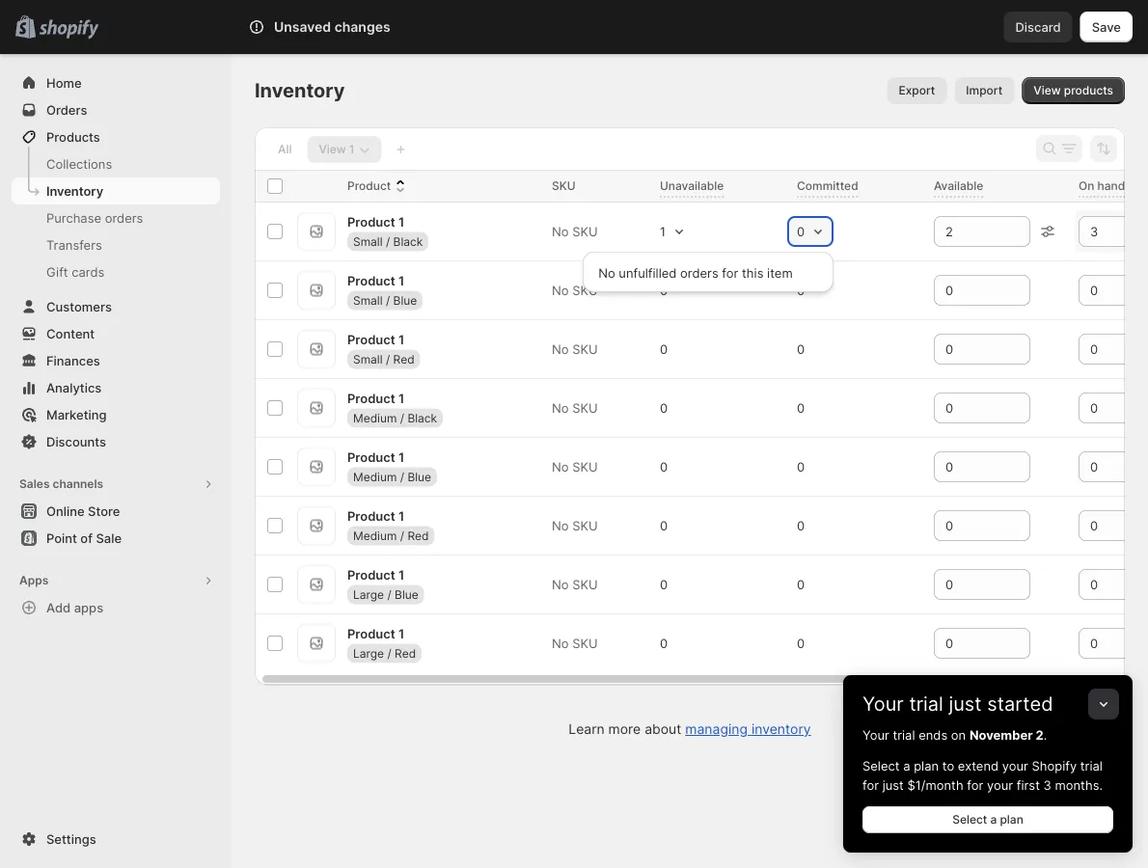Task type: vqa. For each thing, say whether or not it's contained in the screenshot.
DISCOUNTS at left
yes



Task type: locate. For each thing, give the bounding box(es) containing it.
2 vertical spatial red
[[395, 646, 416, 660]]

plan down first
[[1000, 813, 1024, 827]]

view
[[1034, 83, 1061, 97], [319, 142, 346, 156]]

your trial just started element
[[843, 726, 1133, 853]]

2 product 1 link from the top
[[347, 271, 404, 290]]

small / red link
[[347, 350, 420, 369]]

just up on
[[949, 692, 982, 716]]

1 inside "product 1 medium / red"
[[398, 508, 404, 523]]

black inside the product 1 medium / black
[[408, 411, 437, 425]]

0 vertical spatial trial
[[909, 692, 944, 716]]

product inside "button"
[[347, 179, 391, 193]]

black for product 1 small / black
[[393, 234, 423, 248]]

trial inside your trial just started dropdown button
[[909, 692, 944, 716]]

1 vertical spatial a
[[990, 813, 997, 827]]

2 product from the top
[[347, 214, 395, 229]]

/ inside the product 1 medium / black
[[400, 411, 404, 425]]

black
[[393, 234, 423, 248], [408, 411, 437, 425]]

product 1 link for product 1 small / blue
[[347, 271, 404, 290]]

/ up "product 1 medium / red"
[[400, 470, 404, 484]]

trial up ends
[[909, 692, 944, 716]]

plan
[[914, 758, 939, 773], [1000, 813, 1024, 827]]

cards
[[72, 264, 105, 279]]

medium
[[353, 411, 397, 425], [353, 470, 397, 484], [353, 529, 397, 543]]

0 vertical spatial view
[[1034, 83, 1061, 97]]

blue up product 1 large / red
[[395, 587, 419, 601]]

shopify
[[1032, 758, 1077, 773]]

product 1 medium / blue
[[347, 449, 431, 484]]

select left to
[[863, 758, 900, 773]]

blue
[[393, 293, 417, 307], [408, 470, 431, 484], [395, 587, 419, 601]]

1 up product "button" at the top of page
[[349, 142, 355, 156]]

1 for product 1 small / black
[[398, 214, 404, 229]]

your left ends
[[863, 728, 890, 743]]

1 vertical spatial large
[[353, 646, 384, 660]]

your up your trial ends on november 2 .
[[863, 692, 904, 716]]

red inside product 1 large / red
[[395, 646, 416, 660]]

/ inside product 1 small / black
[[386, 234, 390, 248]]

your trial ends on november 2 .
[[863, 728, 1047, 743]]

blue up product 1 small / red
[[393, 293, 417, 307]]

trial up months.
[[1081, 758, 1103, 773]]

gift
[[46, 264, 68, 279]]

product up medium / red link at left
[[347, 508, 395, 523]]

large inside product 1 large / blue
[[353, 587, 384, 601]]

purchase orders
[[46, 210, 143, 225]]

product 1 link up large / blue link
[[347, 565, 404, 585]]

2 medium from the top
[[353, 470, 397, 484]]

0 vertical spatial inventory
[[255, 79, 345, 102]]

0 horizontal spatial orders
[[105, 210, 143, 225]]

1 vertical spatial orders
[[680, 265, 719, 280]]

1 vertical spatial plan
[[1000, 813, 1024, 827]]

products
[[46, 129, 100, 144]]

your left first
[[987, 778, 1013, 793]]

1 your from the top
[[863, 692, 904, 716]]

1 up medium / red link at left
[[398, 508, 404, 523]]

product 1 link up medium / blue link
[[347, 448, 404, 467]]

0 horizontal spatial view
[[319, 142, 346, 156]]

2 no sku from the top
[[552, 283, 598, 298]]

.
[[1044, 728, 1047, 743]]

8 product 1 link from the top
[[347, 624, 404, 643]]

for down extend
[[967, 778, 984, 793]]

no for product 1 large / red
[[552, 636, 569, 651]]

product inside product 1 large / blue
[[347, 567, 395, 582]]

product 1 link up small / black link
[[347, 212, 404, 231]]

7 product 1 link from the top
[[347, 565, 404, 585]]

0 vertical spatial red
[[393, 352, 415, 366]]

7 product from the top
[[347, 508, 395, 523]]

/ up product 1 small / blue
[[386, 234, 390, 248]]

a down select a plan to extend your shopify trial for just $1/month for your first 3 months.
[[990, 813, 997, 827]]

1 vertical spatial red
[[408, 529, 429, 543]]

small up product 1 small / red
[[353, 293, 383, 307]]

collections link
[[12, 151, 220, 178]]

2 small from the top
[[353, 293, 383, 307]]

large
[[353, 587, 384, 601], [353, 646, 384, 660]]

8 no sku from the top
[[552, 636, 598, 651]]

trial
[[909, 692, 944, 716], [893, 728, 915, 743], [1081, 758, 1103, 773]]

1 vertical spatial trial
[[893, 728, 915, 743]]

/ inside "product 1 medium / red"
[[400, 529, 404, 543]]

a
[[903, 758, 910, 773], [990, 813, 997, 827]]

red down large / blue link
[[395, 646, 416, 660]]

small inside product 1 small / black
[[353, 234, 383, 248]]

1 horizontal spatial inventory
[[255, 79, 345, 102]]

product for product
[[347, 179, 391, 193]]

1 vertical spatial inventory
[[46, 183, 103, 198]]

/ for product 1 medium / blue
[[400, 470, 404, 484]]

0 horizontal spatial a
[[903, 758, 910, 773]]

2 vertical spatial trial
[[1081, 758, 1103, 773]]

red
[[393, 352, 415, 366], [408, 529, 429, 543], [395, 646, 416, 660]]

1 medium from the top
[[353, 411, 397, 425]]

2 large from the top
[[353, 646, 384, 660]]

blue up "product 1 medium / red"
[[408, 470, 431, 484]]

no unfulfilled orders for this item
[[598, 265, 793, 280]]

product inside "product 1 medium / red"
[[347, 508, 395, 523]]

/
[[386, 234, 390, 248], [386, 293, 390, 307], [386, 352, 390, 366], [400, 411, 404, 425], [400, 470, 404, 484], [400, 529, 404, 543], [387, 587, 392, 601], [387, 646, 392, 660]]

product up large / blue link
[[347, 567, 395, 582]]

3 product 1 link from the top
[[347, 330, 404, 349]]

months.
[[1055, 778, 1103, 793]]

1 inside the product 1 medium / black
[[398, 391, 404, 406]]

0 horizontal spatial plan
[[914, 758, 939, 773]]

export
[[899, 83, 935, 97]]

product up medium / black link
[[347, 391, 395, 406]]

small for product 1 small / blue
[[353, 293, 383, 307]]

medium inside "product 1 medium / red"
[[353, 529, 397, 543]]

trial left ends
[[893, 728, 915, 743]]

trial for just
[[909, 692, 944, 716]]

sku for product 1 medium / black
[[572, 400, 598, 415]]

add apps
[[46, 600, 103, 615]]

view inside view products link
[[1034, 83, 1061, 97]]

sku for product 1 small / red
[[572, 342, 598, 357]]

just left $1/month
[[883, 778, 904, 793]]

1 vertical spatial blue
[[408, 470, 431, 484]]

sku for product 1 small / black
[[572, 224, 598, 239]]

view left products
[[1034, 83, 1061, 97]]

6 product 1 link from the top
[[347, 506, 404, 526]]

/ inside product 1 large / blue
[[387, 587, 392, 601]]

product for product 1 large / red
[[347, 626, 395, 641]]

2 vertical spatial medium
[[353, 529, 397, 543]]

0 horizontal spatial select
[[863, 758, 900, 773]]

1 small from the top
[[353, 234, 383, 248]]

4 no sku from the top
[[552, 400, 598, 415]]

0 vertical spatial plan
[[914, 758, 939, 773]]

5 product from the top
[[347, 391, 395, 406]]

small up the product 1 medium / black
[[353, 352, 383, 366]]

1 up large / blue link
[[398, 567, 404, 582]]

/ for product 1 small / red
[[386, 352, 390, 366]]

red up product 1 large / blue
[[408, 529, 429, 543]]

red for product 1 medium / red
[[408, 529, 429, 543]]

black up product 1 medium / blue
[[408, 411, 437, 425]]

home link
[[12, 69, 220, 96]]

managing inventory link
[[685, 721, 811, 738]]

product up small / blue link
[[347, 273, 395, 288]]

just inside select a plan to extend your shopify trial for just $1/month for your first 3 months.
[[883, 778, 904, 793]]

managing
[[685, 721, 748, 738]]

6 product from the top
[[347, 449, 395, 464]]

inventory
[[255, 79, 345, 102], [46, 183, 103, 198]]

product 1 link up medium / black link
[[347, 389, 404, 408]]

2 vertical spatial blue
[[395, 587, 419, 601]]

1 inside button
[[349, 142, 355, 156]]

for left this
[[722, 265, 739, 280]]

1 horizontal spatial select
[[953, 813, 987, 827]]

orders down inventory link
[[105, 210, 143, 225]]

purchase orders link
[[12, 205, 220, 232]]

1 for product 1 small / blue
[[398, 273, 404, 288]]

product
[[347, 179, 391, 193], [347, 214, 395, 229], [347, 273, 395, 288], [347, 332, 395, 347], [347, 391, 395, 406], [347, 449, 395, 464], [347, 508, 395, 523], [347, 567, 395, 582], [347, 626, 395, 641]]

blue inside product 1 large / blue
[[395, 587, 419, 601]]

1 vertical spatial black
[[408, 411, 437, 425]]

select down select a plan to extend your shopify trial for just $1/month for your first 3 months.
[[953, 813, 987, 827]]

1 large from the top
[[353, 587, 384, 601]]

tab list containing all
[[262, 135, 386, 163]]

tab list
[[262, 135, 386, 163]]

5 product 1 link from the top
[[347, 448, 404, 467]]

black up product 1 small / blue
[[393, 234, 423, 248]]

large up product 1 large / red
[[353, 587, 384, 601]]

product 1 link up small / red link
[[347, 330, 404, 349]]

9 product from the top
[[347, 626, 395, 641]]

3 medium from the top
[[353, 529, 397, 543]]

0 horizontal spatial just
[[883, 778, 904, 793]]

black inside product 1 small / black
[[393, 234, 423, 248]]

1 vertical spatial your
[[863, 728, 890, 743]]

1 horizontal spatial a
[[990, 813, 997, 827]]

on
[[1079, 179, 1095, 193]]

small inside product 1 small / red
[[353, 352, 383, 366]]

export button
[[887, 77, 947, 104]]

product 1 link up medium / red link at left
[[347, 506, 404, 526]]

1 up small / black link
[[398, 214, 404, 229]]

view right all
[[319, 142, 346, 156]]

changes
[[335, 19, 390, 35]]

large for product 1 large / blue
[[353, 587, 384, 601]]

product 1 link up large / red link
[[347, 624, 404, 643]]

inventory up all
[[255, 79, 345, 102]]

product up large / red link
[[347, 626, 395, 641]]

1 inside product 1 large / blue
[[398, 567, 404, 582]]

0 vertical spatial orders
[[105, 210, 143, 225]]

1 up large / red link
[[398, 626, 404, 641]]

your inside 'element'
[[863, 728, 890, 743]]

4 product from the top
[[347, 332, 395, 347]]

apps
[[74, 600, 103, 615]]

0 vertical spatial black
[[393, 234, 423, 248]]

/ for product 1 small / blue
[[386, 293, 390, 307]]

product down view 1 button
[[347, 179, 391, 193]]

small
[[353, 234, 383, 248], [353, 293, 383, 307], [353, 352, 383, 366]]

black for product 1 medium / black
[[408, 411, 437, 425]]

product 1 link for product 1 medium / red
[[347, 506, 404, 526]]

large / red link
[[347, 644, 422, 663]]

1 horizontal spatial just
[[949, 692, 982, 716]]

4 product 1 link from the top
[[347, 389, 404, 408]]

/ inside product 1 small / blue
[[386, 293, 390, 307]]

product 1 small / black
[[347, 214, 423, 248]]

no sku
[[552, 224, 598, 239], [552, 283, 598, 298], [552, 342, 598, 357], [552, 400, 598, 415], [552, 459, 598, 474], [552, 518, 598, 533], [552, 577, 598, 592], [552, 636, 598, 651]]

/ up the product 1 medium / black
[[386, 352, 390, 366]]

/ up product 1 small / red
[[386, 293, 390, 307]]

select inside select a plan to extend your shopify trial for just $1/month for your first 3 months.
[[863, 758, 900, 773]]

discard
[[1016, 19, 1061, 34]]

plan inside select a plan to extend your shopify trial for just $1/month for your first 3 months.
[[914, 758, 939, 773]]

trial for ends
[[893, 728, 915, 743]]

0 vertical spatial select
[[863, 758, 900, 773]]

small inside product 1 small / blue
[[353, 293, 383, 307]]

6 no sku from the top
[[552, 518, 598, 533]]

save
[[1092, 19, 1121, 34]]

orders
[[105, 210, 143, 225], [680, 265, 719, 280]]

plan up $1/month
[[914, 758, 939, 773]]

0 vertical spatial blue
[[393, 293, 417, 307]]

1 vertical spatial just
[[883, 778, 904, 793]]

2 vertical spatial small
[[353, 352, 383, 366]]

1 up medium / black link
[[398, 391, 404, 406]]

1 up medium / blue link
[[398, 449, 404, 464]]

product inside product 1 small / red
[[347, 332, 395, 347]]

1 inside product 1 small / blue
[[398, 273, 404, 288]]

your
[[1002, 758, 1029, 773], [987, 778, 1013, 793]]

collections
[[46, 156, 112, 171]]

1 no sku from the top
[[552, 224, 598, 239]]

on hand
[[1079, 179, 1125, 193]]

1 vertical spatial medium
[[353, 470, 397, 484]]

product inside product 1 small / black
[[347, 214, 395, 229]]

search button
[[294, 12, 854, 42]]

small / black link
[[347, 232, 429, 251]]

unavailable button
[[660, 177, 743, 196]]

1 vertical spatial view
[[319, 142, 346, 156]]

2 your from the top
[[863, 728, 890, 743]]

no for product 1 small / blue
[[552, 283, 569, 298]]

a up $1/month
[[903, 758, 910, 773]]

red inside "product 1 medium / red"
[[408, 529, 429, 543]]

1 horizontal spatial view
[[1034, 83, 1061, 97]]

0 vertical spatial small
[[353, 234, 383, 248]]

trial inside select a plan to extend your shopify trial for just $1/month for your first 3 months.
[[1081, 758, 1103, 773]]

product 1 medium / red
[[347, 508, 429, 543]]

medium inside product 1 medium / blue
[[353, 470, 397, 484]]

3 product from the top
[[347, 273, 395, 288]]

blue inside product 1 medium / blue
[[408, 470, 431, 484]]

inventory up purchase
[[46, 183, 103, 198]]

product 1 link for product 1 medium / black
[[347, 389, 404, 408]]

product 1 link up small / blue link
[[347, 271, 404, 290]]

your up first
[[1002, 758, 1029, 773]]

blue for product 1 medium / blue
[[408, 470, 431, 484]]

product up medium / blue link
[[347, 449, 395, 464]]

1 up small / red link
[[398, 332, 404, 347]]

0 vertical spatial just
[[949, 692, 982, 716]]

transfers link
[[12, 232, 220, 259]]

1 horizontal spatial plan
[[1000, 813, 1024, 827]]

blue inside product 1 small / blue
[[393, 293, 417, 307]]

1 vertical spatial select
[[953, 813, 987, 827]]

8 product from the top
[[347, 567, 395, 582]]

0 vertical spatial medium
[[353, 411, 397, 425]]

red up the product 1 medium / black
[[393, 352, 415, 366]]

your inside dropdown button
[[863, 692, 904, 716]]

1 inside product 1 large / red
[[398, 626, 404, 641]]

product 1 link for product 1 large / blue
[[347, 565, 404, 585]]

1 up small / blue link
[[398, 273, 404, 288]]

ends
[[919, 728, 948, 743]]

1 for product 1 medium / black
[[398, 391, 404, 406]]

select for select a plan
[[953, 813, 987, 827]]

small for product 1 small / black
[[353, 234, 383, 248]]

1 product from the top
[[347, 179, 391, 193]]

large inside product 1 large / red
[[353, 646, 384, 660]]

/ up product 1 medium / blue
[[400, 411, 404, 425]]

this
[[742, 265, 764, 280]]

medium up "product 1 medium / red"
[[353, 470, 397, 484]]

medium up product 1 large / blue
[[353, 529, 397, 543]]

hand
[[1098, 179, 1125, 193]]

product inside product 1 medium / blue
[[347, 449, 395, 464]]

unsaved changes
[[274, 19, 390, 35]]

large down large / blue link
[[353, 646, 384, 660]]

1 vertical spatial small
[[353, 293, 383, 307]]

1 product 1 link from the top
[[347, 212, 404, 231]]

medium for product 1 medium / blue
[[353, 470, 397, 484]]

1 inside product 1 small / red
[[398, 332, 404, 347]]

product inside product 1 small / blue
[[347, 273, 395, 288]]

/ for product 1 medium / red
[[400, 529, 404, 543]]

medium up product 1 medium / blue
[[353, 411, 397, 425]]

/ up product 1 large / red
[[387, 587, 392, 601]]

/ down large / blue link
[[387, 646, 392, 660]]

for left $1/month
[[863, 778, 879, 793]]

for
[[722, 265, 739, 280], [863, 778, 879, 793], [967, 778, 984, 793]]

3 small from the top
[[353, 352, 383, 366]]

view products
[[1034, 83, 1114, 97]]

no
[[552, 224, 569, 239], [598, 265, 615, 280], [552, 283, 569, 298], [552, 342, 569, 357], [552, 400, 569, 415], [552, 459, 569, 474], [552, 518, 569, 533], [552, 577, 569, 592], [552, 636, 569, 651]]

/ inside product 1 large / red
[[387, 646, 392, 660]]

/ inside product 1 small / red
[[386, 352, 390, 366]]

large / blue link
[[347, 585, 424, 604]]

7 no sku from the top
[[552, 577, 598, 592]]

5 no sku from the top
[[552, 459, 598, 474]]

small up product 1 small / blue
[[353, 234, 383, 248]]

product 1 medium / black
[[347, 391, 437, 425]]

committed button
[[797, 177, 878, 196]]

no sku for product 1 small / blue
[[552, 283, 598, 298]]

transfers
[[46, 237, 102, 252]]

/ inside product 1 medium / blue
[[400, 470, 404, 484]]

medium inside the product 1 medium / black
[[353, 411, 397, 425]]

/ up product 1 large / blue
[[400, 529, 404, 543]]

1 inside product 1 medium / blue
[[398, 449, 404, 464]]

a inside select a plan to extend your shopify trial for just $1/month for your first 3 months.
[[903, 758, 910, 773]]

view inside view 1 button
[[319, 142, 346, 156]]

product up small / black link
[[347, 214, 395, 229]]

product for product 1 medium / black
[[347, 391, 395, 406]]

orders right the unfulfilled
[[680, 265, 719, 280]]

a for select a plan
[[990, 813, 997, 827]]

sku inside button
[[552, 179, 576, 193]]

product inside product 1 large / red
[[347, 626, 395, 641]]

1 inside product 1 small / black
[[398, 214, 404, 229]]

red inside product 1 small / red
[[393, 352, 415, 366]]

0 vertical spatial large
[[353, 587, 384, 601]]

3 no sku from the top
[[552, 342, 598, 357]]

add
[[46, 600, 71, 615]]

0 vertical spatial a
[[903, 758, 910, 773]]

no for product 1 small / red
[[552, 342, 569, 357]]

0 vertical spatial your
[[863, 692, 904, 716]]

gift cards
[[46, 264, 105, 279]]

small for product 1 small / red
[[353, 352, 383, 366]]

no sku for product 1 small / black
[[552, 224, 598, 239]]

product up small / red link
[[347, 332, 395, 347]]

product inside the product 1 medium / black
[[347, 391, 395, 406]]

no for product 1 small / black
[[552, 224, 569, 239]]

0
[[797, 224, 805, 239]]



Task type: describe. For each thing, give the bounding box(es) containing it.
discounts
[[46, 434, 106, 449]]

view products link
[[1022, 77, 1125, 104]]

apps button
[[12, 567, 220, 594]]

gift cards link
[[12, 259, 220, 286]]

sales channels
[[19, 477, 103, 491]]

available
[[934, 179, 984, 193]]

about
[[645, 721, 682, 738]]

no sku for product 1 large / red
[[552, 636, 598, 651]]

unfulfilled
[[619, 265, 677, 280]]

red for product 1 large / red
[[395, 646, 416, 660]]

product 1 small / blue
[[347, 273, 417, 307]]

select a plan to extend your shopify trial for just $1/month for your first 3 months.
[[863, 758, 1103, 793]]

1 for product 1 large / blue
[[398, 567, 404, 582]]

0 vertical spatial your
[[1002, 758, 1029, 773]]

select a plan
[[953, 813, 1024, 827]]

discard button
[[1004, 12, 1073, 42]]

products
[[1064, 83, 1114, 97]]

1 for product 1 medium / red
[[398, 508, 404, 523]]

large for product 1 large / red
[[353, 646, 384, 660]]

sales channels button
[[12, 471, 220, 498]]

1 horizontal spatial for
[[863, 778, 879, 793]]

no for product 1 medium / blue
[[552, 459, 569, 474]]

product for product 1 medium / blue
[[347, 449, 395, 464]]

sku for product 1 small / blue
[[572, 283, 598, 298]]

select for select a plan to extend your shopify trial for just $1/month for your first 3 months.
[[863, 758, 900, 773]]

your for your trial ends on november 2 .
[[863, 728, 890, 743]]

no sku for product 1 medium / black
[[552, 400, 598, 415]]

extend
[[958, 758, 999, 773]]

product for product 1 small / blue
[[347, 273, 395, 288]]

no for product 1 medium / red
[[552, 518, 569, 533]]

view for view 1
[[319, 142, 346, 156]]

1 for product 1 small / red
[[398, 332, 404, 347]]

/ for product 1 large / red
[[387, 646, 392, 660]]

your trial just started
[[863, 692, 1053, 716]]

sku for product 1 large / blue
[[572, 577, 598, 592]]

view 1 button
[[307, 136, 382, 163]]

no sku for product 1 small / red
[[552, 342, 598, 357]]

1 for product 1 large / red
[[398, 626, 404, 641]]

2 horizontal spatial for
[[967, 778, 984, 793]]

no for product 1 medium / black
[[552, 400, 569, 415]]

products link
[[12, 124, 220, 151]]

blue for product 1 large / blue
[[395, 587, 419, 601]]

to
[[943, 758, 955, 773]]

product 1 link for product 1 small / black
[[347, 212, 404, 231]]

product 1 link for product 1 large / red
[[347, 624, 404, 643]]

red for product 1 small / red
[[393, 352, 415, 366]]

product for product 1 small / black
[[347, 214, 395, 229]]

product 1 link for product 1 small / red
[[347, 330, 404, 349]]

0 horizontal spatial inventory
[[46, 183, 103, 198]]

on hand button
[[1079, 177, 1145, 196]]

1 horizontal spatial orders
[[680, 265, 719, 280]]

import button
[[955, 77, 1014, 104]]

small / blue link
[[347, 291, 423, 310]]

product 1 large / red
[[347, 626, 416, 660]]

blue for product 1 small / blue
[[393, 293, 417, 307]]

first
[[1017, 778, 1040, 793]]

sku for product 1 large / red
[[572, 636, 598, 651]]

inventory link
[[12, 178, 220, 205]]

your for your trial just started
[[863, 692, 904, 716]]

import
[[966, 83, 1003, 97]]

product button
[[347, 177, 410, 196]]

discounts link
[[12, 428, 220, 455]]

inventory
[[752, 721, 811, 738]]

a for select a plan to extend your shopify trial for just $1/month for your first 3 months.
[[903, 758, 910, 773]]

learn more about managing inventory
[[569, 721, 811, 738]]

2
[[1036, 728, 1044, 743]]

product 1 small / red
[[347, 332, 415, 366]]

sku for product 1 medium / red
[[572, 518, 598, 533]]

medium for product 1 medium / red
[[353, 529, 397, 543]]

$1/month
[[908, 778, 964, 793]]

unsaved
[[274, 19, 331, 35]]

no sku for product 1 medium / blue
[[552, 459, 598, 474]]

1 vertical spatial your
[[987, 778, 1013, 793]]

learn
[[569, 721, 605, 738]]

more
[[609, 721, 641, 738]]

0 button
[[789, 218, 832, 245]]

sku for product 1 medium / blue
[[572, 459, 598, 474]]

plan for select a plan
[[1000, 813, 1024, 827]]

your trial just started button
[[843, 675, 1133, 716]]

unavailable
[[660, 179, 724, 193]]

purchase
[[46, 210, 101, 225]]

product for product 1 large / blue
[[347, 567, 395, 582]]

view 1
[[319, 142, 355, 156]]

just inside your trial just started dropdown button
[[949, 692, 982, 716]]

november
[[970, 728, 1033, 743]]

no for product 1 large / blue
[[552, 577, 569, 592]]

channels
[[53, 477, 103, 491]]

product 1 link for product 1 medium / blue
[[347, 448, 404, 467]]

all button
[[266, 136, 303, 163]]

home
[[46, 75, 82, 90]]

1 for view 1
[[349, 142, 355, 156]]

select a plan link
[[863, 807, 1114, 834]]

0 horizontal spatial for
[[722, 265, 739, 280]]

product for product 1 small / red
[[347, 332, 395, 347]]

committed
[[797, 179, 859, 193]]

sales
[[19, 477, 50, 491]]

search
[[326, 19, 367, 34]]

medium / red link
[[347, 526, 435, 545]]

3
[[1044, 778, 1052, 793]]

save button
[[1081, 12, 1133, 42]]

plan for select a plan to extend your shopify trial for just $1/month for your first 3 months.
[[914, 758, 939, 773]]

on
[[951, 728, 966, 743]]

settings link
[[12, 826, 220, 853]]

shopify image
[[39, 20, 99, 39]]

/ for product 1 large / blue
[[387, 587, 392, 601]]

1 for product 1 medium / blue
[[398, 449, 404, 464]]

sku button
[[552, 177, 595, 196]]

view for view products
[[1034, 83, 1061, 97]]

medium / black link
[[347, 408, 443, 428]]

started
[[987, 692, 1053, 716]]

available button
[[934, 177, 1003, 196]]

item
[[767, 265, 793, 280]]

medium for product 1 medium / black
[[353, 411, 397, 425]]

settings
[[46, 832, 96, 847]]

no sku for product 1 large / blue
[[552, 577, 598, 592]]

no sku for product 1 medium / red
[[552, 518, 598, 533]]

product for product 1 medium / red
[[347, 508, 395, 523]]

/ for product 1 small / black
[[386, 234, 390, 248]]

medium / blue link
[[347, 467, 437, 487]]

/ for product 1 medium / black
[[400, 411, 404, 425]]

add apps button
[[12, 594, 220, 621]]



